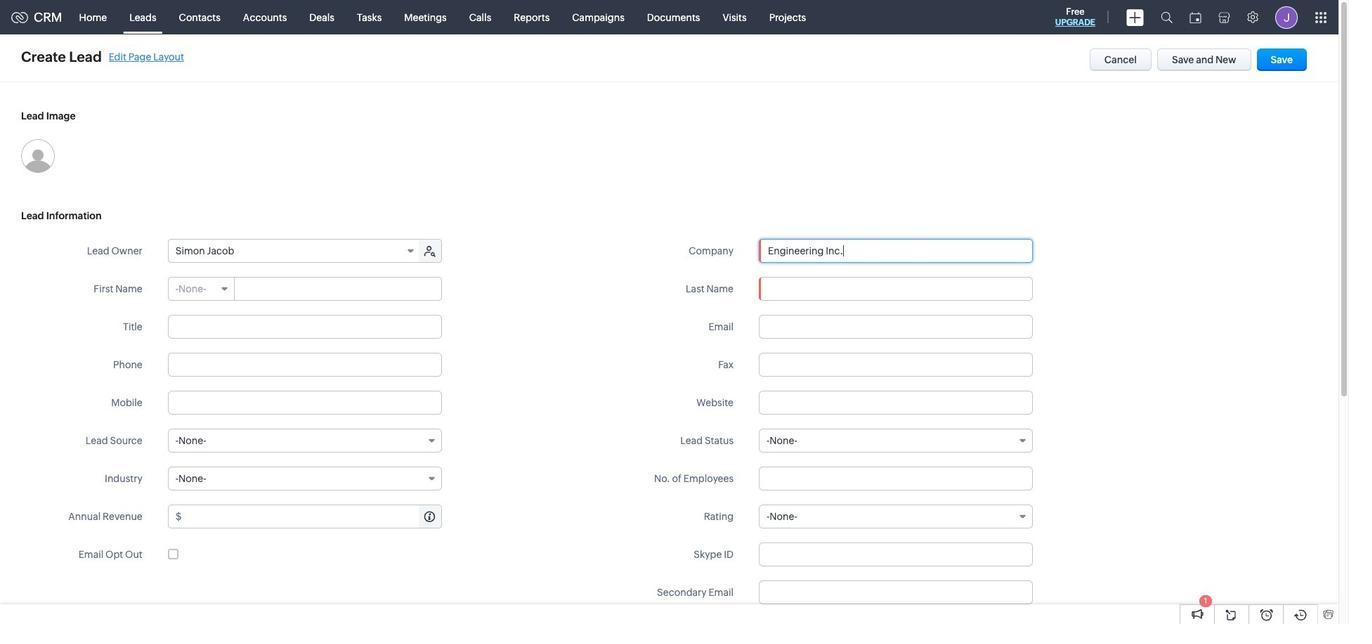 Task type: describe. For each thing, give the bounding box(es) containing it.
search image
[[1161, 11, 1173, 23]]

image image
[[21, 139, 55, 173]]

create menu element
[[1118, 0, 1153, 34]]

create menu image
[[1127, 9, 1144, 26]]

logo image
[[11, 12, 28, 23]]



Task type: vqa. For each thing, say whether or not it's contained in the screenshot.
Profile element
yes



Task type: locate. For each thing, give the bounding box(es) containing it.
profile image
[[1275, 6, 1298, 28]]

search element
[[1153, 0, 1181, 34]]

None text field
[[760, 240, 1032, 262], [759, 277, 1033, 301], [235, 278, 441, 300], [759, 315, 1033, 339], [759, 543, 1033, 566], [759, 580, 1033, 604], [760, 240, 1032, 262], [759, 277, 1033, 301], [235, 278, 441, 300], [759, 315, 1033, 339], [759, 543, 1033, 566], [759, 580, 1033, 604]]

None text field
[[168, 315, 442, 339], [168, 353, 442, 377], [759, 353, 1033, 377], [168, 391, 442, 415], [759, 391, 1033, 415], [759, 467, 1033, 491], [184, 505, 441, 528], [168, 315, 442, 339], [168, 353, 442, 377], [759, 353, 1033, 377], [168, 391, 442, 415], [759, 391, 1033, 415], [759, 467, 1033, 491], [184, 505, 441, 528]]

None field
[[168, 240, 420, 262], [760, 240, 1032, 262], [168, 278, 235, 300], [168, 429, 442, 453], [759, 429, 1033, 453], [168, 467, 442, 491], [759, 505, 1033, 528], [168, 240, 420, 262], [760, 240, 1032, 262], [168, 278, 235, 300], [168, 429, 442, 453], [759, 429, 1033, 453], [168, 467, 442, 491], [759, 505, 1033, 528]]

calendar image
[[1190, 12, 1202, 23]]

profile element
[[1267, 0, 1306, 34]]



